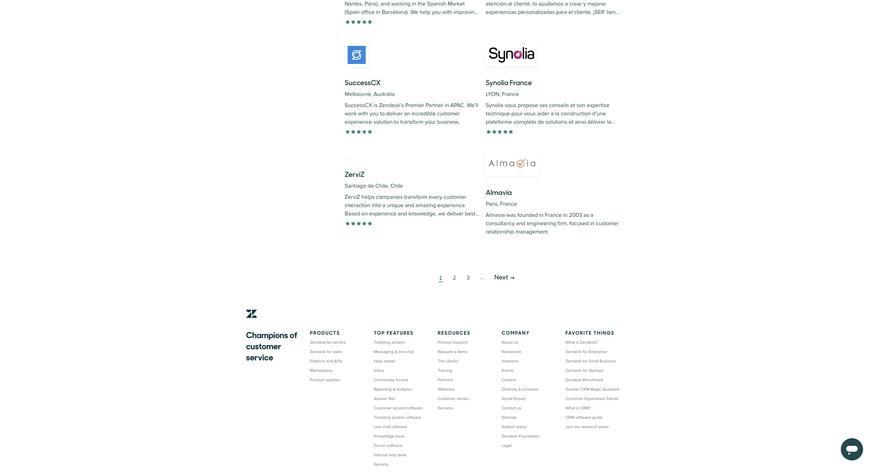 Task type: describe. For each thing, give the bounding box(es) containing it.
& for top features
[[393, 387, 396, 392]]

startups
[[589, 368, 604, 373]]

software down crm?
[[576, 415, 592, 420]]

france right synolia
[[510, 77, 532, 87]]

research
[[582, 424, 598, 429]]

is for zendesk?
[[577, 340, 579, 345]]

software for customer service software
[[407, 405, 423, 411]]

zendesk for startups link
[[566, 368, 604, 373]]

zendesk for zendesk for startups
[[566, 368, 582, 373]]

magic
[[591, 387, 602, 392]]

3 link
[[467, 273, 470, 281]]

in right focused
[[591, 220, 595, 227]]

about us
[[502, 340, 518, 345]]

social impact link
[[502, 396, 526, 401]]

security link
[[374, 462, 389, 467]]

zendesk for small business link
[[566, 359, 616, 364]]

founded
[[518, 212, 538, 219]]

experience
[[345, 119, 372, 125]]

ticketing for ticketing system software
[[374, 415, 391, 420]]

system status
[[502, 424, 527, 429]]

legal
[[502, 443, 512, 448]]

reporting
[[374, 387, 392, 392]]

system status link
[[502, 424, 527, 429]]

as
[[584, 212, 590, 219]]

and inside almavia was founded in france in 2003 as a consultancy and engineering firm, focused in customer relationship management.
[[517, 220, 526, 227]]

zendesk foundation link
[[502, 434, 540, 439]]

internal help desk link
[[374, 452, 407, 458]]

knowledge base link
[[374, 434, 405, 439]]

software for live chat software
[[392, 424, 407, 429]]

events link
[[502, 368, 514, 373]]

synolia
[[486, 77, 509, 87]]

successcx for successcx is zendesk's premier partner in apac. we'll work with you to deliver an incredible customer experience solution to transform your business.
[[345, 102, 373, 109]]

features
[[387, 329, 414, 336]]

we'll
[[467, 102, 479, 109]]

partner
[[426, 102, 444, 109]]

bot
[[389, 396, 395, 401]]

newsroom
[[502, 349, 522, 354]]

internal help desk
[[374, 452, 407, 458]]

1
[[439, 273, 443, 281]]

0 vertical spatial chat
[[406, 349, 414, 354]]

next link
[[495, 273, 517, 282]]

product updates
[[310, 377, 340, 383]]

almavia for almavia was founded in france in 2003 as a consultancy and engineering firm, focused in customer relationship management.
[[486, 212, 505, 219]]

premier
[[406, 102, 425, 109]]

successcx for successcx melbourne, australia
[[345, 77, 381, 87]]

training link
[[438, 368, 453, 373]]

marketplace link
[[310, 368, 333, 373]]

zendesk foundation
[[502, 434, 540, 439]]

our
[[575, 424, 581, 429]]

successcx melbourne, australia
[[345, 77, 395, 98]]

3
[[467, 273, 470, 281]]

0 vertical spatial service
[[333, 340, 346, 345]]

us for about us
[[514, 340, 518, 345]]

zendesk's
[[379, 102, 404, 109]]

champions
[[246, 328, 288, 340]]

1 horizontal spatial to
[[394, 119, 399, 125]]

for for service
[[327, 340, 332, 345]]

0 horizontal spatial crm
[[566, 415, 575, 420]]

join
[[566, 424, 574, 429]]

library
[[446, 359, 459, 364]]

zendesk for zendesk for service
[[310, 340, 326, 345]]

services link
[[438, 405, 454, 411]]

contact us link
[[502, 405, 522, 411]]

messaging & live chat link
[[374, 349, 414, 354]]

almavia paris, france
[[486, 187, 517, 208]]

webinars link
[[438, 387, 455, 392]]

impact
[[514, 396, 526, 401]]

community forums
[[374, 377, 409, 383]]

customer for almavia
[[596, 220, 619, 227]]

for for enterprise
[[583, 349, 588, 354]]

& left live
[[395, 349, 398, 354]]

zendesk?
[[580, 340, 598, 345]]

...
[[481, 274, 484, 281]]

software for ticketing system software
[[406, 415, 422, 420]]

the library link
[[438, 359, 459, 364]]

diversity & inclusion
[[502, 387, 539, 392]]

service inside the champions of customer service
[[246, 350, 273, 363]]

knowledge base
[[374, 434, 405, 439]]

messaging
[[374, 349, 394, 354]]

foundation
[[519, 434, 540, 439]]

0 vertical spatial crm
[[581, 387, 590, 392]]

base
[[396, 434, 405, 439]]

firm,
[[558, 220, 568, 227]]

sitemap
[[502, 415, 517, 420]]

contact us
[[502, 405, 522, 411]]

2 vertical spatial service
[[393, 405, 406, 411]]

zendesk for zendesk for small business
[[566, 359, 582, 364]]

for for small
[[583, 359, 588, 364]]

request
[[438, 349, 453, 354]]

diversity & inclusion link
[[502, 387, 539, 392]]

us for contact us
[[517, 405, 522, 411]]

support
[[453, 340, 468, 345]]

engineering
[[527, 220, 556, 227]]

demo
[[457, 349, 468, 354]]

partners link
[[438, 377, 453, 383]]

what is zendesk?
[[566, 340, 598, 345]]

customer experience trends link
[[566, 396, 619, 401]]

community forums link
[[374, 377, 409, 383]]

forum software
[[374, 443, 403, 448]]

0 horizontal spatial and
[[326, 359, 333, 364]]

updates
[[325, 377, 340, 383]]

chile,
[[376, 182, 389, 189]]

careers
[[502, 377, 517, 383]]

0 horizontal spatial a
[[454, 349, 456, 354]]

relationship
[[486, 228, 514, 235]]

1 link
[[439, 273, 443, 281]]

status
[[517, 424, 527, 429]]

incredible
[[412, 110, 436, 117]]

was
[[507, 212, 516, 219]]

sales
[[333, 349, 343, 354]]

about us link
[[502, 340, 518, 345]]

crm software guide
[[566, 415, 603, 420]]

small
[[589, 359, 599, 364]]

webinars
[[438, 387, 455, 392]]

investors
[[502, 359, 519, 364]]

lyon,
[[486, 91, 501, 98]]

is for crm?
[[577, 405, 579, 411]]



Task type: vqa. For each thing, say whether or not it's contained in the screenshot.
ago
no



Task type: locate. For each thing, give the bounding box(es) containing it.
1 horizontal spatial and
[[517, 220, 526, 227]]

in up engineering
[[540, 212, 544, 219]]

in inside successcx is zendesk's premier partner in apac. we'll work with you to deliver an incredible customer experience solution to transform your business.
[[445, 102, 449, 109]]

to right "you"
[[380, 110, 385, 117]]

customer inside almavia was founded in france in 2003 as a consultancy and engineering firm, focused in customer relationship management.
[[596, 220, 619, 227]]

australia
[[374, 91, 395, 98]]

is left crm?
[[577, 405, 579, 411]]

1 vertical spatial system
[[392, 415, 405, 420]]

1 what from the top
[[566, 340, 575, 345]]

focused
[[570, 220, 589, 227]]

0 horizontal spatial to
[[380, 110, 385, 117]]

and left apis
[[326, 359, 333, 364]]

analytics
[[397, 387, 413, 392]]

successcx
[[345, 77, 381, 87], [345, 102, 373, 109]]

reporting & analytics link
[[374, 387, 413, 392]]

inclusion
[[523, 387, 539, 392]]

training
[[438, 368, 453, 373]]

business.
[[437, 119, 460, 125]]

and down founded
[[517, 220, 526, 227]]

legal link
[[502, 443, 512, 448]]

system
[[502, 424, 515, 429]]

2 horizontal spatial customer
[[566, 396, 584, 401]]

customer up business. on the right top of page
[[437, 110, 460, 117]]

solution
[[374, 119, 393, 125]]

crm down zendesk benchmark
[[581, 387, 590, 392]]

france up was
[[501, 201, 517, 208]]

france right lyon,
[[502, 91, 519, 98]]

newsroom link
[[502, 349, 522, 354]]

for for startups
[[583, 368, 588, 373]]

contact
[[502, 405, 516, 411]]

2 what from the top
[[566, 405, 575, 411]]

& up bot at the left bottom
[[393, 387, 396, 392]]

customer for resources
[[438, 396, 456, 401]]

product up request
[[438, 340, 452, 345]]

customer
[[437, 110, 460, 117], [596, 220, 619, 227], [246, 339, 281, 352]]

1 vertical spatial crm
[[566, 415, 575, 420]]

customer inside the champions of customer service
[[246, 339, 281, 352]]

0 horizontal spatial chat
[[383, 424, 391, 429]]

0 vertical spatial to
[[380, 110, 385, 117]]

zendesk down what is zendesk? link at the right of the page
[[566, 349, 582, 354]]

answer bot
[[374, 396, 395, 401]]

system for ticketing system
[[392, 340, 405, 345]]

1 horizontal spatial crm
[[581, 387, 590, 392]]

almavia inside almavia was founded in france in 2003 as a consultancy and engineering firm, focused in customer relationship management.
[[486, 212, 505, 219]]

platform and apis link
[[310, 359, 343, 364]]

1 horizontal spatial chat
[[406, 349, 414, 354]]

2 system from the top
[[392, 415, 405, 420]]

crm up join
[[566, 415, 575, 420]]

1 horizontal spatial customer
[[437, 110, 460, 117]]

1 vertical spatial what
[[566, 405, 575, 411]]

is up "you"
[[374, 102, 378, 109]]

successcx inside successcx is zendesk's premier partner in apac. we'll work with you to deliver an incredible customer experience solution to transform your business.
[[345, 102, 373, 109]]

zendesk benchmark link
[[566, 377, 604, 383]]

0 vertical spatial is
[[374, 102, 378, 109]]

2 vertical spatial customer
[[246, 339, 281, 352]]

center
[[384, 359, 396, 364]]

1 vertical spatial us
[[517, 405, 522, 411]]

zendesk benchmark
[[566, 377, 604, 383]]

0 vertical spatial what
[[566, 340, 575, 345]]

0 vertical spatial customer
[[437, 110, 460, 117]]

zendesk image
[[246, 308, 257, 319]]

product support link
[[438, 340, 468, 345]]

customer right focused
[[596, 220, 619, 227]]

what for what is zendesk?
[[566, 340, 575, 345]]

ticketing system software link
[[374, 415, 422, 420]]

what for what is crm?
[[566, 405, 575, 411]]

zendesk for enterprise
[[566, 349, 608, 354]]

customer stories link
[[438, 396, 469, 401]]

next
[[495, 273, 508, 281]]

platform and apis
[[310, 359, 343, 364]]

2003
[[569, 212, 583, 219]]

ticketing for ticketing system
[[374, 340, 391, 345]]

the
[[438, 359, 445, 364]]

0 horizontal spatial service
[[246, 350, 273, 363]]

for up zendesk benchmark link
[[583, 368, 588, 373]]

zendesk for service
[[310, 340, 346, 345]]

help center
[[374, 359, 396, 364]]

forum
[[374, 443, 386, 448]]

product down marketplace at the left bottom of the page
[[310, 377, 324, 383]]

for left 'sales'
[[327, 349, 332, 354]]

customer down answer bot link at the left bottom of page
[[374, 405, 392, 411]]

system down customer service software at left
[[392, 415, 405, 420]]

2 vertical spatial is
[[577, 405, 579, 411]]

zendesk up gartner
[[566, 377, 582, 383]]

knowledge
[[374, 434, 395, 439]]

1 vertical spatial product
[[310, 377, 324, 383]]

melbourne,
[[345, 91, 373, 98]]

product for product updates
[[310, 377, 324, 383]]

join our research panel
[[566, 424, 609, 429]]

customer for successcx
[[437, 110, 460, 117]]

in
[[445, 102, 449, 109], [540, 212, 544, 219], [564, 212, 568, 219], [591, 220, 595, 227]]

2 horizontal spatial service
[[393, 405, 406, 411]]

customer left of
[[246, 339, 281, 352]]

successcx inside successcx melbourne, australia
[[345, 77, 381, 87]]

successcx up melbourne,
[[345, 77, 381, 87]]

is for zendesk's
[[374, 102, 378, 109]]

zerviz
[[345, 169, 365, 179]]

system up live
[[392, 340, 405, 345]]

zendesk up platform
[[310, 349, 326, 354]]

us down impact
[[517, 405, 522, 411]]

ticketing up messaging
[[374, 340, 391, 345]]

what down favorite
[[566, 340, 575, 345]]

for left the small at the bottom right of page
[[583, 359, 588, 364]]

customer for favorite things
[[566, 396, 584, 401]]

social
[[502, 396, 513, 401]]

customer stories
[[438, 396, 469, 401]]

zendesk for zendesk foundation
[[502, 434, 518, 439]]

gartner crm magic quadrant link
[[566, 387, 620, 392]]

ticketing up live
[[374, 415, 391, 420]]

in up firm,
[[564, 212, 568, 219]]

zendesk for zendesk for enterprise
[[566, 349, 582, 354]]

0 vertical spatial ticketing
[[374, 340, 391, 345]]

a inside almavia was founded in france in 2003 as a consultancy and engineering firm, focused in customer relationship management.
[[591, 212, 594, 219]]

0 vertical spatial product
[[438, 340, 452, 345]]

zendesk down products
[[310, 340, 326, 345]]

for up zendesk for sales at left
[[327, 340, 332, 345]]

1 vertical spatial and
[[326, 359, 333, 364]]

2 almavia from the top
[[486, 212, 505, 219]]

1 horizontal spatial a
[[591, 212, 594, 219]]

ticketing system
[[374, 340, 405, 345]]

product for product support
[[438, 340, 452, 345]]

france inside almavia was founded in france in 2003 as a consultancy and engineering firm, focused in customer relationship management.
[[545, 212, 562, 219]]

favorite things
[[566, 329, 615, 336]]

what left crm?
[[566, 405, 575, 411]]

1 vertical spatial almavia
[[486, 212, 505, 219]]

quadrant
[[603, 387, 620, 392]]

chat
[[406, 349, 414, 354], [383, 424, 391, 429]]

system
[[392, 340, 405, 345], [392, 415, 405, 420]]

zendesk up zendesk benchmark
[[566, 368, 582, 373]]

services
[[438, 405, 454, 411]]

0 horizontal spatial customer
[[374, 405, 392, 411]]

almavia inside the almavia paris, france
[[486, 187, 512, 197]]

1 almavia from the top
[[486, 187, 512, 197]]

what is zendesk? link
[[566, 340, 598, 345]]

what is crm? link
[[566, 405, 591, 411]]

the library
[[438, 359, 459, 364]]

is down favorite
[[577, 340, 579, 345]]

0 horizontal spatial customer
[[246, 339, 281, 352]]

1 vertical spatial chat
[[383, 424, 391, 429]]

community
[[374, 377, 395, 383]]

for for sales
[[327, 349, 332, 354]]

almavia
[[486, 187, 512, 197], [486, 212, 505, 219]]

1 vertical spatial successcx
[[345, 102, 373, 109]]

request a demo link
[[438, 349, 468, 354]]

1 vertical spatial is
[[577, 340, 579, 345]]

customer experience trends
[[566, 396, 619, 401]]

almavia for almavia paris, france
[[486, 187, 512, 197]]

of
[[290, 328, 297, 340]]

zendesk down system
[[502, 434, 518, 439]]

guide
[[593, 415, 603, 420]]

answer
[[374, 396, 388, 401]]

0 vertical spatial successcx
[[345, 77, 381, 87]]

zendesk for service link
[[310, 340, 346, 345]]

zendesk up the zendesk for startups
[[566, 359, 582, 364]]

& up impact
[[519, 387, 522, 392]]

voice link
[[374, 368, 384, 373]]

zendesk for zendesk for sales
[[310, 349, 326, 354]]

1 horizontal spatial service
[[333, 340, 346, 345]]

synolia france lyon, france
[[486, 77, 532, 98]]

product updates link
[[310, 377, 340, 383]]

service up ticketing system software link
[[393, 405, 406, 411]]

1 horizontal spatial product
[[438, 340, 452, 345]]

desk
[[398, 452, 407, 458]]

1 vertical spatial customer
[[596, 220, 619, 227]]

france inside the almavia paris, france
[[501, 201, 517, 208]]

is inside successcx is zendesk's premier partner in apac. we'll work with you to deliver an incredible customer experience solution to transform your business.
[[374, 102, 378, 109]]

you
[[370, 110, 379, 117]]

with
[[358, 110, 368, 117]]

marketplace
[[310, 368, 333, 373]]

zendesk for zendesk benchmark
[[566, 377, 582, 383]]

successcx up with
[[345, 102, 373, 109]]

investors link
[[502, 359, 519, 364]]

1 vertical spatial ticketing
[[374, 415, 391, 420]]

software up ticketing system software link
[[407, 405, 423, 411]]

1 vertical spatial a
[[454, 349, 456, 354]]

1 system from the top
[[392, 340, 405, 345]]

& for company
[[519, 387, 522, 392]]

almavia up "paris," on the top
[[486, 187, 512, 197]]

0 vertical spatial system
[[392, 340, 405, 345]]

zendesk for startups
[[566, 368, 604, 373]]

france up firm,
[[545, 212, 562, 219]]

in left apac.
[[445, 102, 449, 109]]

for down what is zendesk?
[[583, 349, 588, 354]]

zerviz santiago de chile, chile
[[345, 169, 403, 189]]

a right as
[[591, 212, 594, 219]]

almavia up consultancy
[[486, 212, 505, 219]]

0 vertical spatial almavia
[[486, 187, 512, 197]]

careers link
[[502, 377, 517, 383]]

2 ticketing from the top
[[374, 415, 391, 420]]

0 vertical spatial a
[[591, 212, 594, 219]]

1 horizontal spatial customer
[[438, 396, 456, 401]]

service down champions
[[246, 350, 273, 363]]

help
[[374, 359, 383, 364]]

customer down gartner
[[566, 396, 584, 401]]

your
[[425, 119, 436, 125]]

1 vertical spatial service
[[246, 350, 273, 363]]

2 successcx from the top
[[345, 102, 373, 109]]

2 horizontal spatial customer
[[596, 220, 619, 227]]

software up help
[[387, 443, 403, 448]]

customer inside successcx is zendesk's premier partner in apac. we'll work with you to deliver an incredible customer experience solution to transform your business.
[[437, 110, 460, 117]]

0 vertical spatial and
[[517, 220, 526, 227]]

system for ticketing system software
[[392, 415, 405, 420]]

us right about
[[514, 340, 518, 345]]

a left demo
[[454, 349, 456, 354]]

service up 'sales'
[[333, 340, 346, 345]]

paris,
[[486, 201, 499, 208]]

customer down webinars link
[[438, 396, 456, 401]]

things
[[594, 329, 615, 336]]

1 successcx from the top
[[345, 77, 381, 87]]

software up "base"
[[392, 424, 407, 429]]

software down customer service software at left
[[406, 415, 422, 420]]

messaging & live chat
[[374, 349, 414, 354]]

1 vertical spatial to
[[394, 119, 399, 125]]

chile
[[391, 182, 403, 189]]

events
[[502, 368, 514, 373]]

0 vertical spatial us
[[514, 340, 518, 345]]

1 ticketing from the top
[[374, 340, 391, 345]]

to down deliver
[[394, 119, 399, 125]]

0 horizontal spatial product
[[310, 377, 324, 383]]

forum software link
[[374, 443, 403, 448]]



